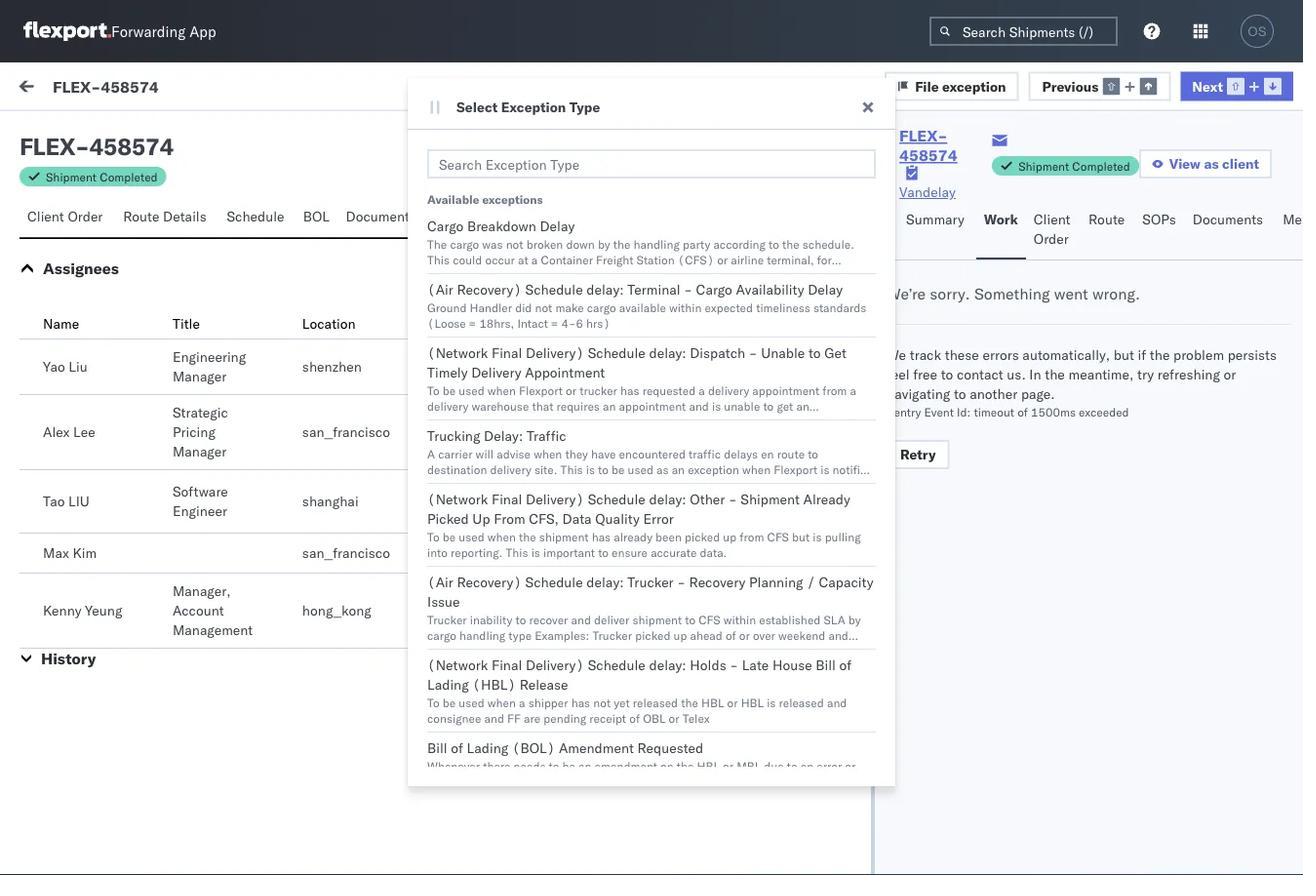 Task type: vqa. For each thing, say whether or not it's contained in the screenshot.
the 458574 inside FLEX- 458574 link
yes



Task type: locate. For each thing, give the bounding box(es) containing it.
8, for dec 8, 2026, 6:39 pm pst
[[475, 666, 488, 683]]

1 delivery) from the top
[[526, 344, 585, 362]]

from for dispatch
[[823, 383, 847, 398]]

2 resize handle column header from the left
[[700, 163, 723, 875]]

vandelay
[[900, 183, 956, 201]]

8,
[[475, 666, 488, 683], [475, 754, 488, 771]]

1 20, from the top
[[475, 227, 496, 244]]

cfs up ahead
[[699, 612, 721, 627]]

recovery) inside (air recovery) schedule delay: trucker - recovery planning / capacity issue trucker inability to recover and deliver shipment to cfs within established sla by cargo handling type examples: trucker picked up ahead of or over weekend and didn't deliver until after weekend, cfs / trucker is not operational on sunday (network final delivery) schedule delay: holds -  late house bill of lading (hbl) release to be used when a shipper has not yet released the hbl or hbl is released and consignee and ff are pending receipt of obl or telex
[[457, 574, 522, 591]]

documents for rightmost documents 'button'
[[1193, 211, 1264, 228]]

0 vertical spatial lading
[[427, 676, 469, 693]]

within down warehouse on the left top of page
[[498, 414, 530, 429]]

0 horizontal spatial bill
[[427, 740, 448, 757]]

of up operational
[[726, 628, 737, 643]]

client order
[[27, 208, 103, 225], [1034, 211, 1071, 247]]

1 vertical spatial on
[[661, 759, 674, 773]]

flex- 458574 for dec 20, 2026, 12:36 am pst
[[1016, 227, 1108, 244]]

1 = from the left
[[469, 316, 477, 330]]

1 test from the top
[[59, 421, 82, 438]]

am up freight on the top left of the page
[[583, 227, 605, 244]]

1 san_francisco from the top
[[302, 424, 390, 441]]

4 resize handle column header from the left
[[1269, 163, 1292, 875]]

zhao up engineer
[[167, 475, 198, 492]]

1 horizontal spatial shipment
[[741, 491, 800, 508]]

this
[[427, 252, 450, 267], [561, 462, 583, 477], [506, 545, 528, 560]]

export right "into"
[[452, 547, 493, 564]]

or inside we track these errors automatically, but if the problem persists feel free to contact us. in the meantime, try refreshing or navigating to another page. sentry event id: timeout of 1500ms exceeded
[[1224, 366, 1237, 383]]

1 horizontal spatial released
[[779, 695, 824, 710]]

documents for documents 'button' to the left
[[346, 208, 417, 225]]

2 vertical spatial exception
[[688, 462, 740, 477]]

0 horizontal spatial work
[[56, 75, 106, 102]]

1 vertical spatial cs
[[432, 547, 449, 564]]

or left mbl on the bottom of page
[[723, 759, 734, 773]]

1 recovery) from the top
[[457, 281, 522, 298]]

work inside work button
[[985, 211, 1019, 228]]

logistics up carrier
[[432, 425, 487, 443]]

of inside (network final delivery) schedule delay: dispatch - unable to get timely delivery appointment to be used when flexport or trucker has requested a delivery appointment from a delivery warehouse that requires an appointment and is unable to get an appointment within sla trucking delay: traffic a carrier will advise when they have encountered traffic delays en route to destination delivery site. this is to be used as an exception when flexport is notified of this occurance impacting a shipment's final delivery date/time (network final delivery) schedule delay: other - shipment already picked up from cfs, data quality error to be used when the shipment has already been picked up from cfs but is pulling into reporting. this is important to ensure accurate data.
[[427, 478, 438, 492]]

3 to from the top
[[427, 695, 440, 710]]

important
[[544, 545, 595, 560]]

2 vertical spatial to
[[427, 695, 440, 710]]

2 vertical spatial am
[[583, 403, 605, 420]]

2 dec 17, 2026, 6:47 pm pst from the top
[[447, 578, 623, 595]]

1 vertical spatial recovery)
[[457, 574, 522, 591]]

work down ground
[[432, 315, 464, 332]]

tao
[[43, 493, 65, 510]]

(air inside cargo breakdown delay the cargo was not broken down by the handling party according to the schedule. this could occur at a container freight station (cfs) or airline terminal, for example. (air recovery) schedule delay: terminal - cargo availability delay ground handler did not make cargo available within expected timeliness standards (loose = 18hrs, intact = 4-6 hrs)
[[427, 281, 454, 298]]

j z down the kenny
[[67, 653, 76, 665]]

0 horizontal spatial deliver
[[461, 644, 496, 658]]

2 (air from the top
[[427, 574, 454, 591]]

within inside (air recovery) schedule delay: trucker - recovery planning / capacity issue trucker inability to recover and deliver shipment to cfs within established sla by cargo handling type examples: trucker picked up ahead of or over weekend and didn't deliver until after weekend, cfs / trucker is not operational on sunday (network final delivery) schedule delay: holds -  late house bill of lading (hbl) release to be used when a shipper has not yet released the hbl or hbl is released and consignee and ff are pending receipt of obl or telex
[[724, 612, 756, 627]]

1 vertical spatial logistics manager
[[432, 425, 545, 443]]

is left the unable at the top of the page
[[712, 399, 721, 413]]

dec 17, 2026, 6:47 pm pst
[[447, 490, 623, 507], [447, 578, 623, 595]]

from inside bill of lading (bol) amendment requested whenever there needs to be an amendment on the hbl or mbl due to an error or request directly from client. resolved by export sco
[[513, 774, 538, 789]]

4 z from the top
[[70, 653, 76, 665]]

6 dec from the top
[[447, 666, 472, 683]]

am for 12:35
[[583, 315, 605, 332]]

dec 20, 2026, 12:35 am pst
[[447, 315, 632, 332]]

up inside (network final delivery) schedule delay: dispatch - unable to get timely delivery appointment to be used when flexport or trucker has requested a delivery appointment from a delivery warehouse that requires an appointment and is unable to get an appointment within sla trucking delay: traffic a carrier will advise when they have encountered traffic delays en route to destination delivery site. this is to be used as an exception when flexport is notified of this occurance impacting a shipment's final delivery date/time (network final delivery) schedule delay: other - shipment already picked up from cfs, data quality error to be used when the shipment has already been picked up from cfs but is pulling into reporting. this is important to ensure accurate data.
[[724, 529, 737, 544]]

yao
[[43, 358, 65, 375]]

4 j from the top
[[67, 653, 70, 665]]

2 to from the top
[[427, 529, 440, 544]]

cargo inside (air recovery) schedule delay: trucker - recovery planning / capacity issue trucker inability to recover and deliver shipment to cfs within established sla by cargo handling type examples: trucker picked up ahead of or over weekend and didn't deliver until after weekend, cfs / trucker is not operational on sunday (network final delivery) schedule delay: holds -  late house bill of lading (hbl) release to be used when a shipper has not yet released the hbl or hbl is released and consignee and ff are pending receipt of obl or telex
[[427, 628, 457, 643]]

problem
[[1174, 346, 1225, 364]]

1 vertical spatial (network
[[427, 491, 488, 508]]

1 horizontal spatial from
[[740, 529, 765, 544]]

dec down reporting.
[[447, 578, 472, 595]]

cfs up "planning"
[[768, 529, 789, 544]]

1 (air from the top
[[427, 281, 454, 298]]

the inside (network final delivery) schedule delay: dispatch - unable to get timely delivery appointment to be used when flexport or trucker has requested a delivery appointment from a delivery warehouse that requires an appointment and is unable to get an appointment within sla trucking delay: traffic a carrier will advise when they have encountered traffic delays en route to destination delivery site. this is to be used as an exception when flexport is notified of this occurance impacting a shipment's final delivery date/time (network final delivery) schedule delay: other - shipment already picked up from cfs, data quality error to be used when the shipment has already been picked up from cfs but is pulling into reporting. this is important to ensure accurate data.
[[519, 529, 537, 544]]

20, for dec 20, 2026, 12:35 am pst
[[475, 315, 496, 332]]

2 horizontal spatial cfs
[[768, 529, 789, 544]]

0 vertical spatial from
[[823, 383, 847, 398]]

2 horizontal spatial exception
[[943, 77, 1007, 94]]

quality
[[596, 510, 640, 527]]

os button
[[1236, 9, 1280, 54]]

0 vertical spatial logistics manager
[[432, 360, 545, 377]]

resize handle column header
[[415, 163, 439, 875], [700, 163, 723, 875], [984, 163, 1008, 875], [1269, 163, 1292, 875]]

client order button
[[20, 199, 115, 237], [1026, 202, 1081, 260]]

hong_kong
[[302, 602, 372, 619]]

expected
[[705, 300, 753, 315]]

(0) inside button
[[182, 124, 208, 141]]

capacity
[[819, 574, 874, 591]]

1 vertical spatial appointment
[[619, 399, 686, 413]]

1 dec from the top
[[447, 227, 472, 244]]

4 jason- from the top
[[95, 475, 138, 492]]

retry button
[[887, 440, 950, 469]]

1 horizontal spatial completed
[[1073, 159, 1131, 173]]

1 horizontal spatial route
[[1089, 211, 1125, 228]]

4 j z from the top
[[67, 653, 76, 665]]

upload document
[[484, 136, 601, 153]]

messages button
[[428, 199, 508, 237]]

1 vertical spatial but
[[793, 529, 810, 544]]

trucker inside (air recovery) schedule delay: trucker - recovery planning / capacity issue trucker inability to recover and deliver shipment to cfs within established sla by cargo handling type examples: trucker picked up ahead of or over weekend and didn't deliver until after weekend, cfs / trucker is not operational on sunday (network final delivery) schedule delay: holds -  late house bill of lading (hbl) release to be used when a shipper has not yet released the hbl or hbl is released and consignee and ff are pending receipt of obl or telex
[[643, 644, 681, 658]]

=
[[469, 316, 477, 330], [551, 316, 559, 330]]

= down handler
[[469, 316, 477, 330]]

up
[[473, 510, 490, 527]]

when up site. on the bottom of the page
[[534, 446, 562, 461]]

1 vertical spatial 6:47
[[542, 578, 571, 595]]

1 vertical spatial deliver
[[461, 644, 496, 658]]

1 (0) from the left
[[86, 124, 111, 141]]

0 horizontal spatial this
[[427, 252, 450, 267]]

when
[[488, 383, 516, 398], [534, 446, 562, 461], [743, 462, 771, 477], [488, 529, 516, 544], [488, 695, 516, 710]]

4 test from the top
[[138, 475, 164, 492]]

0 vertical spatial by
[[598, 237, 611, 251]]

(cfs)
[[678, 252, 714, 267]]

recovery)
[[457, 281, 522, 298], [457, 574, 522, 591]]

be
[[443, 383, 456, 398], [612, 462, 625, 477], [443, 529, 456, 544], [443, 695, 456, 710], [563, 759, 576, 773]]

but left if
[[1114, 346, 1135, 364]]

jason- down message
[[95, 211, 138, 228]]

contact
[[957, 366, 1004, 383]]

1 vertical spatial /
[[633, 644, 640, 658]]

0 horizontal spatial sla
[[533, 414, 555, 429]]

1 vertical spatial exception
[[776, 137, 839, 154]]

j z
[[67, 213, 76, 226], [67, 389, 76, 401], [67, 565, 76, 577], [67, 653, 76, 665]]

client down message
[[27, 208, 64, 225]]

or inside (network final delivery) schedule delay: dispatch - unable to get timely delivery appointment to be used when flexport or trucker has requested a delivery appointment from a delivery warehouse that requires an appointment and is unable to get an appointment within sla trucking delay: traffic a carrier will advise when they have encountered traffic delays en route to destination delivery site. this is to be used as an exception when flexport is notified of this occurance impacting a shipment's final delivery date/time (network final delivery) schedule delay: other - shipment already picked up from cfs, data quality error to be used when the shipment has already been picked up from cfs but is pulling into reporting. this is important to ensure accurate data.
[[566, 383, 577, 398]]

logistics manager up will
[[432, 425, 545, 443]]

related
[[1017, 169, 1058, 184]]

3 20, from the top
[[475, 403, 496, 420]]

2 vertical spatial delivery)
[[526, 657, 585, 674]]

2 vertical spatial appointment
[[427, 414, 495, 429]]

a inside cargo breakdown delay the cargo was not broken down by the handling party according to the schedule. this could occur at a container freight station (cfs) or airline terminal, for example. (air recovery) schedule delay: terminal - cargo availability delay ground handler did not make cargo available within expected timeliness standards (loose = 18hrs, intact = 4-6 hrs)
[[532, 252, 538, 267]]

1 vertical spatial by
[[849, 612, 861, 627]]

0 vertical spatial dec 17, 2026, 6:47 pm pst
[[447, 490, 623, 507]]

0 horizontal spatial flexport
[[519, 383, 563, 398]]

cfs right weekend,
[[608, 644, 630, 658]]

hbl down late
[[741, 695, 764, 710]]

order right work button at top right
[[1034, 230, 1069, 247]]

standards
[[814, 300, 867, 315]]

ttt for dec 20, 2026, 12:36 am pst
[[59, 245, 74, 262]]

0 vertical spatial (air
[[427, 281, 454, 298]]

zhao up manager,
[[167, 563, 198, 580]]

import inside button
[[145, 80, 186, 97]]

3 delivery) from the top
[[526, 657, 585, 674]]

used inside (air recovery) schedule delay: trucker - recovery planning / capacity issue trucker inability to recover and deliver shipment to cfs within established sla by cargo handling type examples: trucker picked up ahead of or over weekend and didn't deliver until after weekend, cfs / trucker is not operational on sunday (network final delivery) schedule delay: holds -  late house bill of lading (hbl) release to be used when a shipper has not yet released the hbl or hbl is released and consignee and ff are pending receipt of obl or telex
[[459, 695, 485, 710]]

cfs inside (network final delivery) schedule delay: dispatch - unable to get timely delivery appointment to be used when flexport or trucker has requested a delivery appointment from a delivery warehouse that requires an appointment and is unable to get an appointment within sla trucking delay: traffic a carrier will advise when they have encountered traffic delays en route to destination delivery site. this is to be used as an exception when flexport is notified of this occurance impacting a shipment's final delivery date/time (network final delivery) schedule delay: other - shipment already picked up from cfs, data quality error to be used when the shipment has already been picked up from cfs but is pulling into reporting. this is important to ensure accurate data.
[[768, 529, 789, 544]]

3 j from the top
[[67, 565, 70, 577]]

1 zhao from the top
[[167, 211, 198, 228]]

1 j z from the top
[[67, 213, 76, 226]]

route
[[777, 446, 805, 461]]

(network
[[427, 344, 488, 362], [427, 491, 488, 508], [427, 657, 488, 674]]

(0) right internal
[[182, 124, 208, 141]]

lee
[[73, 424, 95, 441]]

1 vertical spatial as
[[657, 462, 669, 477]]

0 horizontal spatial from
[[513, 774, 538, 789]]

category
[[733, 169, 780, 184]]

final inside (air recovery) schedule delay: trucker - recovery planning / capacity issue trucker inability to recover and deliver shipment to cfs within established sla by cargo handling type examples: trucker picked up ahead of or over weekend and didn't deliver until after weekend, cfs / trucker is not operational on sunday (network final delivery) schedule delay: holds -  late house bill of lading (hbl) release to be used when a shipper has not yet released the hbl or hbl is released and consignee and ff are pending receipt of obl or telex
[[492, 657, 522, 674]]

hbl inside bill of lading (bol) amendment requested whenever there needs to be an amendment on the hbl or mbl due to an error or request directly from client. resolved by export sco
[[697, 759, 720, 773]]

2 horizontal spatial by
[[849, 612, 861, 627]]

route inside button
[[123, 208, 160, 225]]

3 final from the top
[[492, 657, 522, 674]]

1 jason-test zhao from the top
[[95, 211, 198, 228]]

1 vertical spatial picked
[[636, 628, 671, 643]]

2 cs export from the top
[[432, 604, 493, 621]]

3 z from the top
[[70, 565, 76, 577]]

view as client button
[[1140, 149, 1273, 179]]

0 horizontal spatial as
[[657, 462, 669, 477]]

file exception up category
[[748, 137, 839, 154]]

operational
[[716, 644, 777, 658]]

used
[[459, 383, 485, 398], [628, 462, 654, 477], [459, 529, 485, 544], [459, 695, 485, 710]]

j z for ttt
[[67, 213, 76, 226]]

1 cs from the top
[[432, 483, 449, 500]]

to left ensure
[[598, 545, 609, 560]]

1 ttt from the top
[[59, 245, 74, 262]]

1 horizontal spatial has
[[592, 529, 611, 544]]

other
[[690, 491, 725, 508]]

458574 up message
[[89, 132, 174, 161]]

appointment up the get
[[753, 383, 820, 398]]

delay: up requested on the top
[[649, 344, 687, 362]]

from down needs
[[513, 774, 538, 789]]

2 vertical spatial export
[[452, 604, 493, 621]]

1 export from the top
[[452, 483, 493, 500]]

schedule
[[227, 208, 285, 225], [526, 281, 583, 298], [588, 344, 646, 362], [588, 491, 646, 508], [526, 574, 583, 591], [588, 657, 646, 674]]

1 horizontal spatial but
[[1114, 346, 1135, 364]]

flex- for dec 20, 2026, 12:33 am pst
[[1016, 403, 1057, 420]]

2 vertical spatial (network
[[427, 657, 488, 674]]

delay:
[[484, 427, 523, 445]]

up left ahead
[[674, 628, 687, 643]]

yet
[[614, 695, 630, 710]]

(network inside (air recovery) schedule delay: trucker - recovery planning / capacity issue trucker inability to recover and deliver shipment to cfs within established sla by cargo handling type examples: trucker picked up ahead of or over weekend and didn't deliver until after weekend, cfs / trucker is not operational on sunday (network final delivery) schedule delay: holds -  late house bill of lading (hbl) release to be used when a shipper has not yet released the hbl or hbl is released and consignee and ff are pending receipt of obl or telex
[[427, 657, 488, 674]]

5 dec from the top
[[447, 578, 472, 595]]

this inside cargo breakdown delay the cargo was not broken down by the handling party according to the schedule. this could occur at a container freight station (cfs) or airline terminal, for example. (air recovery) schedule delay: terminal - cargo availability delay ground handler did not make cargo available within expected timeliness standards (loose = 18hrs, intact = 4-6 hrs)
[[427, 252, 450, 267]]

automatically,
[[1023, 346, 1111, 364]]

2 horizontal spatial this
[[561, 462, 583, 477]]

but
[[1114, 346, 1135, 364], [793, 529, 810, 544]]

0 horizontal spatial /
[[633, 644, 640, 658]]

1 vertical spatial work
[[985, 211, 1019, 228]]

3 zhao from the top
[[167, 387, 198, 404]]

delay up broken
[[540, 218, 575, 235]]

is
[[712, 399, 721, 413], [586, 462, 595, 477], [821, 462, 830, 477], [813, 529, 822, 544], [532, 545, 540, 560], [684, 644, 693, 658], [767, 695, 776, 710]]

0 vertical spatial 17,
[[475, 490, 496, 507]]

3 jason- from the top
[[95, 387, 138, 404]]

1 horizontal spatial sla
[[824, 612, 846, 627]]

0 vertical spatial cs
[[432, 483, 449, 500]]

external (0)
[[31, 124, 111, 141]]

trucker left holds
[[643, 644, 681, 658]]

1 vertical spatial assignees
[[43, 259, 119, 278]]

due
[[764, 759, 784, 773]]

occur
[[485, 252, 515, 267]]

recovery) inside cargo breakdown delay the cargo was not broken down by the handling party according to the schedule. this could occur at a container freight station (cfs) or airline terminal, for example. (air recovery) schedule delay: terminal - cargo availability delay ground handler did not make cargo available within expected timeliness standards (loose = 18hrs, intact = 4-6 hrs)
[[457, 281, 522, 298]]

file exception
[[916, 77, 1007, 94], [748, 137, 839, 154]]

2 test from the top
[[138, 299, 164, 316]]

0 horizontal spatial completed
[[100, 169, 158, 184]]

0 vertical spatial ttt
[[59, 245, 74, 262]]

/ right "planning"
[[807, 574, 816, 591]]

of inside we track these errors automatically, but if the problem persists feel free to contact us. in the meantime, try refreshing or navigating to another page. sentry event id: timeout of 1500ms exceeded
[[1018, 405, 1029, 419]]

6:47 up cfs,
[[542, 490, 571, 507]]

dec
[[447, 227, 472, 244], [447, 315, 472, 332], [447, 403, 472, 420], [447, 490, 472, 507], [447, 578, 472, 595], [447, 666, 472, 683], [447, 754, 472, 771]]

0 vertical spatial cs export
[[432, 547, 493, 564]]

be inside bill of lading (bol) amendment requested whenever there needs to be an amendment on the hbl or mbl due to an error or request directly from client. resolved by export sco
[[563, 759, 576, 773]]

manager up 'advise'
[[491, 425, 545, 443]]

san_francisco down shenzhen
[[302, 424, 390, 441]]

0 vertical spatial flexport
[[519, 383, 563, 398]]

be up 'consignee'
[[443, 695, 456, 710]]

final up delivery
[[492, 344, 522, 362]]

schedule up make
[[526, 281, 583, 298]]

us.
[[1007, 366, 1026, 383]]

2 am from the top
[[583, 315, 605, 332]]

to up terminal,
[[769, 237, 780, 251]]

1 horizontal spatial documents
[[1193, 211, 1264, 228]]

dec left 18hrs,
[[447, 315, 472, 332]]

2 horizontal spatial within
[[724, 612, 756, 627]]

route left details
[[123, 208, 160, 225]]

after
[[526, 644, 551, 658]]

shipper
[[529, 695, 568, 710]]

manager
[[491, 360, 545, 377], [173, 368, 227, 385], [491, 425, 545, 443], [173, 443, 227, 460]]

pm down weekend,
[[566, 666, 587, 683]]

(hbl)
[[473, 676, 516, 693]]

by up freight on the top left of the page
[[598, 237, 611, 251]]

0 horizontal spatial cargo
[[427, 218, 464, 235]]

final
[[492, 344, 522, 362], [492, 491, 522, 508], [492, 657, 522, 674]]

4 jason-test zhao from the top
[[95, 475, 198, 492]]

0 horizontal spatial exception
[[688, 462, 740, 477]]

0 horizontal spatial shipment
[[46, 169, 97, 184]]

1 horizontal spatial /
[[807, 574, 816, 591]]

2 ttt from the top
[[59, 333, 74, 350]]

2 8, from the top
[[475, 754, 488, 771]]

0 vertical spatial export
[[452, 483, 493, 500]]

delivery) inside (air recovery) schedule delay: trucker - recovery planning / capacity issue trucker inability to recover and deliver shipment to cfs within established sla by cargo handling type examples: trucker picked up ahead of or over weekend and didn't deliver until after weekend, cfs / trucker is not operational on sunday (network final delivery) schedule delay: holds -  late house bill of lading (hbl) release to be used when a shipper has not yet released the hbl or hbl is released and consignee and ff are pending receipt of obl or telex
[[526, 657, 585, 674]]

retry
[[901, 446, 936, 463]]

cargo up the hrs) on the top left of page
[[587, 300, 616, 315]]

cargo up could
[[450, 237, 479, 251]]

picked inside (network final delivery) schedule delay: dispatch - unable to get timely delivery appointment to be used when flexport or trucker has requested a delivery appointment from a delivery warehouse that requires an appointment and is unable to get an appointment within sla trucking delay: traffic a carrier will advise when they have encountered traffic delays en route to destination delivery site. this is to be used as an exception when flexport is notified of this occurance impacting a shipment's final delivery date/time (network final delivery) schedule delay: other - shipment already picked up from cfs, data quality error to be used when the shipment has already been picked up from cfs but is pulling into reporting. this is important to ensure accurate data.
[[685, 529, 720, 544]]

2 vertical spatial from
[[513, 774, 538, 789]]

z down liu
[[70, 389, 76, 401]]

1 vertical spatial flexport
[[774, 462, 818, 477]]

2 vertical spatial within
[[724, 612, 756, 627]]

Search Shipments (/) text field
[[930, 17, 1118, 46]]

ttt down the 'name'
[[59, 333, 74, 350]]

next button
[[1181, 71, 1294, 101]]

not up intact
[[535, 300, 553, 315]]

2 san_francisco from the top
[[302, 545, 390, 562]]

breakdown
[[467, 218, 537, 235]]

recovery
[[690, 574, 746, 591]]

zhao left schedule button
[[167, 211, 198, 228]]

1 vertical spatial to
[[427, 529, 440, 544]]

3 (network from the top
[[427, 657, 488, 674]]

1 vertical spatial san_francisco
[[302, 545, 390, 562]]

data.
[[700, 545, 727, 560]]

0 vertical spatial work
[[56, 75, 106, 102]]

flex-
[[53, 76, 101, 96], [900, 126, 948, 145], [1016, 227, 1057, 244], [1016, 315, 1057, 332], [1016, 403, 1057, 420]]

handling inside (air recovery) schedule delay: trucker - recovery planning / capacity issue trucker inability to recover and deliver shipment to cfs within established sla by cargo handling type examples: trucker picked up ahead of or over weekend and didn't deliver until after weekend, cfs / trucker is not operational on sunday (network final delivery) schedule delay: holds -  late house bill of lading (hbl) release to be used when a shipper has not yet released the hbl or hbl is released and consignee and ff are pending receipt of obl or telex
[[460, 628, 506, 643]]

flex- 458574 down went
[[1016, 315, 1108, 332]]

did
[[515, 300, 532, 315]]

shipment inside (air recovery) schedule delay: trucker - recovery planning / capacity issue trucker inability to recover and deliver shipment to cfs within established sla by cargo handling type examples: trucker picked up ahead of or over weekend and didn't deliver until after weekend, cfs / trucker is not operational on sunday (network final delivery) schedule delay: holds -  late house bill of lading (hbl) release to be used when a shipper has not yet released the hbl or hbl is released and consignee and ff are pending receipt of obl or telex
[[633, 612, 682, 627]]

1 resize handle column header from the left
[[415, 163, 439, 875]]

0 vertical spatial file exception
[[916, 77, 1007, 94]]

1 z from the top
[[70, 213, 76, 226]]

2 20, from the top
[[475, 315, 496, 332]]

ground
[[427, 300, 467, 315]]

cargo
[[427, 218, 464, 235], [696, 281, 733, 298]]

not
[[506, 237, 524, 251], [535, 300, 553, 315], [696, 644, 713, 658], [594, 695, 611, 710]]

sunday
[[796, 644, 835, 658]]

zhao up engineering
[[167, 299, 198, 316]]

or down persists
[[1224, 366, 1237, 383]]

final
[[648, 478, 671, 492]]

0 vertical spatial shipment
[[540, 529, 589, 544]]

a inside (air recovery) schedule delay: trucker - recovery planning / capacity issue trucker inability to recover and deliver shipment to cfs within established sla by cargo handling type examples: trucker picked up ahead of or over weekend and didn't deliver until after weekend, cfs / trucker is not operational on sunday (network final delivery) schedule delay: holds -  late house bill of lading (hbl) release to be used when a shipper has not yet released the hbl or hbl is released and consignee and ff are pending receipt of obl or telex
[[519, 695, 526, 710]]

shipment's
[[587, 478, 645, 492]]

1 vertical spatial order
[[1034, 230, 1069, 247]]

0 vertical spatial exception
[[943, 77, 1007, 94]]

6:39
[[533, 666, 563, 683]]

1 am from the top
[[583, 227, 605, 244]]

3 am from the top
[[583, 403, 605, 420]]

z down kenny yeung
[[70, 653, 76, 665]]

manager inside strategic pricing manager
[[173, 443, 227, 460]]

on inside bill of lading (bol) amendment requested whenever there needs to be an amendment on the hbl or mbl due to an error or request directly from client. resolved by export sco
[[661, 759, 674, 773]]

my
[[20, 75, 51, 102]]

1 horizontal spatial work
[[1061, 169, 1086, 184]]

2 jason- from the top
[[95, 299, 138, 316]]

of right sunday
[[840, 657, 852, 674]]

station
[[637, 252, 675, 267]]

has inside (air recovery) schedule delay: trucker - recovery planning / capacity issue trucker inability to recover and deliver shipment to cfs within established sla by cargo handling type examples: trucker picked up ahead of or over weekend and didn't deliver until after weekend, cfs / trucker is not operational on sunday (network final delivery) schedule delay: holds -  late house bill of lading (hbl) release to be used when a shipper has not yet released the hbl or hbl is released and consignee and ff are pending receipt of obl or telex
[[572, 695, 591, 710]]

1 j from the top
[[67, 213, 70, 226]]

1 horizontal spatial (0)
[[182, 124, 208, 141]]

3 cs from the top
[[432, 604, 449, 621]]

1 logistics manager from the top
[[432, 360, 545, 377]]

shipment down en
[[741, 491, 800, 508]]

picked left ahead
[[636, 628, 671, 643]]

flexport up that
[[519, 383, 563, 398]]

1 (network from the top
[[427, 344, 488, 362]]

flex- down related
[[1016, 227, 1057, 244]]

2 vertical spatial cs
[[432, 604, 449, 621]]

the inside bill of lading (bol) amendment requested whenever there needs to be an amendment on the hbl or mbl due to an error or request directly from client. resolved by export sco
[[677, 759, 694, 773]]

ensure
[[612, 545, 648, 560]]

1 vertical spatial work
[[1061, 169, 1086, 184]]

delay: up error
[[649, 491, 687, 508]]

assignees button
[[508, 199, 590, 237], [43, 259, 119, 278]]

2 vertical spatial this
[[506, 545, 528, 560]]

on down weekend
[[780, 644, 793, 658]]

encountered
[[619, 446, 686, 461]]

1 horizontal spatial as
[[1205, 155, 1219, 172]]

am right 4- at the top left of the page
[[583, 315, 605, 332]]

jason-test zhao down message
[[95, 211, 198, 228]]

1 vertical spatial dec 17, 2026, 6:47 pm pst
[[447, 578, 623, 595]]

8, for dec 8, 2026, 6:38 pm pst
[[475, 754, 488, 771]]

shipment inside (network final delivery) schedule delay: dispatch - unable to get timely delivery appointment to be used when flexport or trucker has requested a delivery appointment from a delivery warehouse that requires an appointment and is unable to get an appointment within sla trucking delay: traffic a carrier will advise when they have encountered traffic delays en route to destination delivery site. this is to be used as an exception when flexport is notified of this occurance impacting a shipment's final delivery date/time (network final delivery) schedule delay: other - shipment already picked up from cfs, data quality error to be used when the shipment has already been picked up from cfs but is pulling into reporting. this is important to ensure accurate data.
[[540, 529, 589, 544]]

but inside (network final delivery) schedule delay: dispatch - unable to get timely delivery appointment to be used when flexport or trucker has requested a delivery appointment from a delivery warehouse that requires an appointment and is unable to get an appointment within sla trucking delay: traffic a carrier will advise when they have encountered traffic delays en route to destination delivery site. this is to be used as an exception when flexport is notified of this occurance impacting a shipment's final delivery date/time (network final delivery) schedule delay: other - shipment already picked up from cfs, data quality error to be used when the shipment has already been picked up from cfs but is pulling into reporting. this is important to ensure accurate data.
[[793, 529, 810, 544]]

(network up (hbl)
[[427, 657, 488, 674]]

2 (network from the top
[[427, 491, 488, 508]]

schedule up yet
[[588, 657, 646, 674]]

delay up the standards
[[808, 281, 843, 298]]

traffic
[[689, 446, 721, 461]]

1 final from the top
[[492, 344, 522, 362]]

0 horizontal spatial route
[[123, 208, 160, 225]]

(0) inside button
[[86, 124, 111, 141]]

j z for test
[[67, 565, 76, 577]]

route inside button
[[1089, 211, 1125, 228]]

a right the at
[[532, 252, 538, 267]]

deliver
[[594, 612, 630, 627], [461, 644, 496, 658]]

has up pending
[[572, 695, 591, 710]]

the up telex at the bottom
[[681, 695, 699, 710]]

has left requested on the top
[[621, 383, 640, 398]]

j for test
[[67, 565, 70, 577]]

schedule inside button
[[227, 208, 285, 225]]

by
[[598, 237, 611, 251], [849, 612, 861, 627], [628, 774, 641, 789]]

lading inside (air recovery) schedule delay: trucker - recovery planning / capacity issue trucker inability to recover and deliver shipment to cfs within established sla by cargo handling type examples: trucker picked up ahead of or over weekend and didn't deliver until after weekend, cfs / trucker is not operational on sunday (network final delivery) schedule delay: holds -  late house bill of lading (hbl) release to be used when a shipper has not yet released the hbl or hbl is released and consignee and ff are pending receipt of obl or telex
[[427, 676, 469, 693]]

trucker inside (network final delivery) schedule delay: dispatch - unable to get timely delivery appointment to be used when flexport or trucker has requested a delivery appointment from a delivery warehouse that requires an appointment and is unable to get an appointment within sla trucking delay: traffic a carrier will advise when they have encountered traffic delays en route to destination delivery site. this is to be used as an exception when flexport is notified of this occurance impacting a shipment's final delivery date/time (network final delivery) schedule delay: other - shipment already picked up from cfs, data quality error to be used when the shipment has already been picked up from cfs but is pulling into reporting. this is important to ensure accurate data.
[[580, 383, 618, 398]]

when inside (air recovery) schedule delay: trucker - recovery planning / capacity issue trucker inability to recover and deliver shipment to cfs within established sla by cargo handling type examples: trucker picked up ahead of or over weekend and didn't deliver until after weekend, cfs / trucker is not operational on sunday (network final delivery) schedule delay: holds -  late house bill of lading (hbl) release to be used when a shipper has not yet released the hbl or hbl is released and consignee and ff are pending receipt of obl or telex
[[488, 695, 516, 710]]

bill up whenever
[[427, 740, 448, 757]]

file exception button
[[885, 71, 1019, 101], [885, 71, 1019, 101], [718, 131, 852, 160], [718, 131, 852, 160]]

flex- 458574 for dec 20, 2026, 12:35 am pst
[[1016, 315, 1108, 332]]

2 horizontal spatial has
[[621, 383, 640, 398]]

import up the internal (0)
[[145, 80, 186, 97]]

0 horizontal spatial released
[[633, 695, 678, 710]]

pulling
[[825, 529, 861, 544]]

dec 17, 2026, 6:47 pm pst up recover
[[447, 578, 623, 595]]

from up "planning"
[[740, 529, 765, 544]]

and
[[689, 399, 709, 413], [571, 612, 591, 627], [829, 628, 849, 643], [827, 695, 847, 710], [485, 711, 504, 726]]

1 8, from the top
[[475, 666, 488, 683]]

previous button
[[1029, 71, 1171, 101]]

1 horizontal spatial bill
[[816, 657, 836, 674]]

a right requested on the top
[[699, 383, 705, 398]]

2 recovery) from the top
[[457, 574, 522, 591]]

the right if
[[1150, 346, 1171, 364]]

0 horizontal spatial documents
[[346, 208, 417, 225]]

1 horizontal spatial client
[[1034, 211, 1071, 228]]

flexport. image
[[23, 21, 111, 41]]

3 j z from the top
[[67, 565, 76, 577]]

2 final from the top
[[492, 491, 522, 508]]

jason-test zhao up msg on the left of the page
[[95, 387, 198, 404]]

not up the at
[[506, 237, 524, 251]]

work for work responsibility
[[432, 315, 464, 332]]

2 (0) from the left
[[182, 124, 208, 141]]

jason- down msg on the left of the page
[[95, 475, 138, 492]]

(network up picked
[[427, 491, 488, 508]]

carrier
[[438, 446, 473, 461]]

1 vertical spatial am
[[583, 315, 605, 332]]

but left pulling on the bottom right
[[793, 529, 810, 544]]

0 vertical spatial appointment
[[753, 383, 820, 398]]

to inside (air recovery) schedule delay: trucker - recovery planning / capacity issue trucker inability to recover and deliver shipment to cfs within established sla by cargo handling type examples: trucker picked up ahead of or over weekend and didn't deliver until after weekend, cfs / trucker is not operational on sunday (network final delivery) schedule delay: holds -  late house bill of lading (hbl) release to be used when a shipper has not yet released the hbl or hbl is released and consignee and ff are pending receipt of obl or telex
[[427, 695, 440, 710]]

pst down ensure
[[599, 578, 623, 595]]

6 zhao from the top
[[167, 650, 198, 668]]

3 resize handle column header from the left
[[984, 163, 1008, 875]]

dec 17, 2026, 6:47 pm pst up cfs,
[[447, 490, 623, 507]]

delivery) up cfs,
[[526, 491, 585, 508]]

work inside import work button
[[189, 80, 221, 97]]

up inside (air recovery) schedule delay: trucker - recovery planning / capacity issue trucker inability to recover and deliver shipment to cfs within established sla by cargo handling type examples: trucker picked up ahead of or over weekend and didn't deliver until after weekend, cfs / trucker is not operational on sunday (network final delivery) schedule delay: holds -  late house bill of lading (hbl) release to be used when a shipper has not yet released the hbl or hbl is released and consignee and ff are pending receipt of obl or telex
[[674, 628, 687, 643]]

458574 up vandelay
[[900, 145, 958, 165]]



Task type: describe. For each thing, give the bounding box(es) containing it.
1 horizontal spatial client order button
[[1026, 202, 1081, 260]]

schedule down important
[[526, 574, 583, 591]]

client for left client order button
[[27, 208, 64, 225]]

0 horizontal spatial assignees button
[[43, 259, 119, 278]]

1 horizontal spatial documents button
[[1186, 202, 1276, 260]]

1 horizontal spatial assignees button
[[508, 199, 590, 237]]

6
[[576, 316, 584, 330]]

used down encountered
[[628, 462, 654, 477]]

data
[[563, 510, 592, 527]]

to right due
[[787, 759, 798, 773]]

1 vertical spatial file
[[748, 137, 772, 154]]

lading inside bill of lading (bol) amendment requested whenever there needs to be an amendment on the hbl or mbl due to an error or request directly from client. resolved by export sco
[[467, 740, 509, 757]]

3 test from the top
[[59, 596, 82, 613]]

z for ttt
[[70, 213, 76, 226]]

2 logistics from the top
[[432, 425, 487, 443]]

hbl up telex at the bottom
[[702, 695, 725, 710]]

and left ff
[[485, 711, 504, 726]]

4 zhao from the top
[[167, 475, 198, 492]]

delay: down ensure
[[587, 574, 624, 591]]

2 17, from the top
[[475, 578, 496, 595]]

delivery up trucking
[[427, 399, 469, 413]]

work responsibility
[[432, 315, 555, 332]]

late
[[742, 657, 769, 674]]

Search Exception Type text field
[[427, 149, 876, 179]]

not down ahead
[[696, 644, 713, 658]]

responsibility
[[468, 315, 555, 332]]

pst up freight on the top left of the page
[[608, 227, 632, 244]]

route for route
[[1089, 211, 1125, 228]]

0 vertical spatial delay
[[540, 218, 575, 235]]

delivery down 'advise'
[[490, 462, 532, 477]]

2 dec from the top
[[447, 315, 472, 332]]

pm up client. at the bottom of page
[[566, 754, 587, 771]]

route for route details
[[123, 208, 160, 225]]

an right the get
[[797, 399, 810, 413]]

account
[[173, 602, 224, 619]]

requested
[[643, 383, 696, 398]]

we're
[[887, 284, 926, 304]]

to right free
[[941, 366, 954, 383]]

meantime,
[[1069, 366, 1134, 383]]

requested
[[638, 740, 704, 757]]

flex- right my
[[53, 76, 101, 96]]

amendment
[[595, 759, 658, 773]]

resize handle column header for category
[[984, 163, 1008, 875]]

(air inside (air recovery) schedule delay: trucker - recovery planning / capacity issue trucker inability to recover and deliver shipment to cfs within established sla by cargo handling type examples: trucker picked up ahead of or over weekend and didn't deliver until after weekend, cfs / trucker is not operational on sunday (network final delivery) schedule delay: holds -  late house bill of lading (hbl) release to be used when a shipper has not yet released the hbl or hbl is released and consignee and ff are pending receipt of obl or telex
[[427, 574, 454, 591]]

forwarding
[[111, 22, 186, 41]]

0 horizontal spatial documents button
[[338, 199, 428, 237]]

0 vertical spatial file
[[916, 77, 939, 94]]

accurate
[[651, 545, 697, 560]]

1 horizontal spatial cargo
[[696, 281, 733, 298]]

1 dec 17, 2026, 6:47 pm pst from the top
[[447, 490, 623, 507]]

or down operational
[[728, 695, 738, 710]]

directly
[[471, 774, 510, 789]]

manager up warehouse on the left top of page
[[491, 360, 545, 377]]

flex- for dec 20, 2026, 12:36 am pst
[[1016, 227, 1057, 244]]

5 zhao from the top
[[167, 563, 198, 580]]

exception inside (network final delivery) schedule delay: dispatch - unable to get timely delivery appointment to be used when flexport or trucker has requested a delivery appointment from a delivery warehouse that requires an appointment and is unable to get an appointment within sla trucking delay: traffic a carrier will advise when they have encountered traffic delays en route to destination delivery site. this is to be used as an exception when flexport is notified of this occurance impacting a shipment's final delivery date/time (network final delivery) schedule delay: other - shipment already picked up from cfs, data quality error to be used when the shipment has already been picked up from cfs but is pulling into reporting. this is important to ensure accurate data.
[[688, 462, 740, 477]]

delay: inside cargo breakdown delay the cargo was not broken down by the handling party according to the schedule. this could occur at a container freight station (cfs) or airline terminal, for example. (air recovery) schedule delay: terminal - cargo availability delay ground handler did not make cargo available within expected timeliness standards (loose = 18hrs, intact = 4-6 hrs)
[[587, 281, 624, 298]]

no filters applied
[[341, 80, 448, 97]]

max
[[43, 545, 69, 562]]

0 horizontal spatial client order button
[[20, 199, 115, 237]]

0 vertical spatial assignees
[[516, 208, 582, 225]]

2 horizontal spatial shipment
[[1019, 159, 1070, 173]]

could
[[453, 252, 482, 267]]

by inside (air recovery) schedule delay: trucker - recovery planning / capacity issue trucker inability to recover and deliver shipment to cfs within established sla by cargo handling type examples: trucker picked up ahead of or over weekend and didn't deliver until after weekend, cfs / trucker is not operational on sunday (network final delivery) schedule delay: holds -  late house bill of lading (hbl) release to be used when a shipper has not yet released the hbl or hbl is released and consignee and ff are pending receipt of obl or telex
[[849, 612, 861, 627]]

bill inside (air recovery) schedule delay: trucker - recovery planning / capacity issue trucker inability to recover and deliver shipment to cfs within established sla by cargo handling type examples: trucker picked up ahead of or over weekend and didn't deliver until after weekend, cfs / trucker is not operational on sunday (network final delivery) schedule delay: holds -  late house bill of lading (hbl) release to be used when a shipper has not yet released the hbl or hbl is released and consignee and ff are pending receipt of obl or telex
[[816, 657, 836, 674]]

1 to from the top
[[427, 383, 440, 398]]

12:33
[[542, 403, 580, 420]]

458574 down meantime,
[[1057, 403, 1108, 420]]

document
[[533, 136, 601, 153]]

2 vertical spatial trucker
[[593, 628, 632, 643]]

or inside cargo breakdown delay the cargo was not broken down by the handling party according to the schedule. this could occur at a container freight station (cfs) or airline terminal, for example. (air recovery) schedule delay: terminal - cargo availability delay ground handler did not make cargo available within expected timeliness standards (loose = 18hrs, intact = 4-6 hrs)
[[717, 252, 728, 267]]

6 jason- from the top
[[95, 650, 138, 668]]

needs
[[514, 759, 546, 773]]

flex- 458574 up vandelay
[[900, 126, 958, 165]]

2 cs from the top
[[432, 547, 449, 564]]

client order for left client order button
[[27, 208, 103, 225]]

1 vertical spatial has
[[592, 529, 611, 544]]

sla inside (air recovery) schedule delay: trucker - recovery planning / capacity issue trucker inability to recover and deliver shipment to cfs within established sla by cargo handling type examples: trucker picked up ahead of or over weekend and didn't deliver until after weekend, cfs / trucker is not operational on sunday (network final delivery) schedule delay: holds -  late house bill of lading (hbl) release to be used when a shipper has not yet released the hbl or hbl is released and consignee and ff are pending receipt of obl or telex
[[824, 612, 846, 627]]

be down 'timely'
[[443, 383, 456, 398]]

pm up the data
[[575, 490, 595, 507]]

7 dec from the top
[[447, 754, 472, 771]]

software engineer
[[173, 483, 228, 520]]

sla inside (network final delivery) schedule delay: dispatch - unable to get timely delivery appointment to be used when flexport or trucker has requested a delivery appointment from a delivery warehouse that requires an appointment and is unable to get an appointment within sla trucking delay: traffic a carrier will advise when they have encountered traffic delays en route to destination delivery site. this is to be used as an exception when flexport is notified of this occurance impacting a shipment's final delivery date/time (network final delivery) schedule delay: other - shipment already picked up from cfs, data quality error to be used when the shipment has already been picked up from cfs but is pulling into reporting. this is important to ensure accurate data.
[[533, 414, 555, 429]]

pst right 'requires'
[[608, 403, 632, 420]]

resize handle column header for related work item/shipment
[[1269, 163, 1292, 875]]

have
[[591, 446, 616, 461]]

the inside (air recovery) schedule delay: trucker - recovery planning / capacity issue trucker inability to recover and deliver shipment to cfs within established sla by cargo handling type examples: trucker picked up ahead of or over weekend and didn't deliver until after weekend, cfs / trucker is not operational on sunday (network final delivery) schedule delay: holds -  late house bill of lading (hbl) release to be used when a shipper has not yet released the hbl or hbl is released and consignee and ff are pending receipt of obl or telex
[[681, 695, 699, 710]]

internal
[[131, 124, 179, 141]]

as inside button
[[1205, 155, 1219, 172]]

terminal,
[[767, 252, 815, 267]]

pst up quality
[[599, 490, 623, 507]]

flex
[[20, 132, 75, 161]]

bill of lading (bol) amendment requested whenever there needs to be an amendment on the hbl or mbl due to an error or request directly from client. resolved by export sco
[[427, 740, 856, 789]]

1 horizontal spatial file exception
[[916, 77, 1007, 94]]

for
[[818, 252, 832, 267]]

issue
[[427, 593, 460, 610]]

z for test
[[70, 565, 76, 577]]

advise
[[497, 446, 531, 461]]

of inside bill of lading (bol) amendment requested whenever there needs to be an amendment on the hbl or mbl due to an error or request directly from client. resolved by export sco
[[451, 740, 463, 757]]

an down amendment
[[579, 759, 592, 773]]

2 released from the left
[[779, 695, 824, 710]]

import inside cs export sco import
[[459, 506, 500, 524]]

0 horizontal spatial file exception
[[748, 137, 839, 154]]

1 logistics from the top
[[432, 360, 487, 377]]

j for dec 8, 2026, 6:39 pm pst
[[67, 653, 70, 665]]

and up sunday
[[829, 628, 849, 643]]

date/time
[[718, 478, 773, 492]]

was
[[482, 237, 503, 251]]

by inside cargo breakdown delay the cargo was not broken down by the handling party according to the schedule. this could occur at a container freight station (cfs) or airline terminal, for example. (air recovery) schedule delay: terminal - cargo availability delay ground handler did not make cargo available within expected timeliness standards (loose = 18hrs, intact = 4-6 hrs)
[[598, 237, 611, 251]]

0 vertical spatial /
[[807, 574, 816, 591]]

a down they
[[578, 478, 584, 492]]

the up terminal,
[[783, 237, 800, 251]]

j z for dec 8, 2026, 6:39 pm pst
[[67, 653, 76, 665]]

be down picked
[[443, 529, 456, 544]]

of left obl
[[630, 711, 640, 726]]

1 vertical spatial delay
[[808, 281, 843, 298]]

to inside cargo breakdown delay the cargo was not broken down by the handling party according to the schedule. this could occur at a container freight station (cfs) or airline terminal, for example. (air recovery) schedule delay: terminal - cargo availability delay ground handler did not make cargo available within expected timeliness standards (loose = 18hrs, intact = 4-6 hrs)
[[769, 237, 780, 251]]

delivery up the unable at the top of the page
[[708, 383, 750, 398]]

5 jason- from the top
[[95, 563, 138, 580]]

feel
[[887, 366, 910, 383]]

0 horizontal spatial shipment completed
[[46, 169, 158, 184]]

pending
[[544, 711, 587, 726]]

client for the rightmost client order button
[[1034, 211, 1071, 228]]

2 logistics manager from the top
[[432, 425, 545, 443]]

3 jason-test zhao from the top
[[95, 387, 198, 404]]

until
[[499, 644, 523, 658]]

liu
[[68, 493, 90, 510]]

3 export from the top
[[452, 604, 493, 621]]

previous
[[1043, 77, 1099, 94]]

examples:
[[535, 628, 590, 643]]

20, for dec 20, 2026, 12:36 am pst
[[475, 227, 496, 244]]

2 = from the left
[[551, 316, 559, 330]]

be inside (air recovery) schedule delay: trucker - recovery planning / capacity issue trucker inability to recover and deliver shipment to cfs within established sla by cargo handling type examples: trucker picked up ahead of or over weekend and didn't deliver until after weekend, cfs / trucker is not operational on sunday (network final delivery) schedule delay: holds -  late house bill of lading (hbl) release to be used when a shipper has not yet released the hbl or hbl is released and consignee and ff are pending receipt of obl or telex
[[443, 695, 456, 710]]

upload document button
[[470, 131, 710, 160]]

planning
[[750, 574, 804, 591]]

when down en
[[743, 462, 771, 477]]

flex- 458574 link
[[900, 126, 993, 165]]

schedule up quality
[[588, 491, 646, 508]]

forwarding app link
[[23, 21, 216, 41]]

5 jason-test zhao from the top
[[95, 563, 198, 580]]

1 17, from the top
[[475, 490, 496, 507]]

sorry.
[[930, 284, 971, 304]]

5 test from the top
[[138, 563, 164, 580]]

is left important
[[532, 545, 540, 560]]

1 horizontal spatial shipment completed
[[1019, 159, 1131, 173]]

flex-458574
[[53, 76, 159, 96]]

j for ttt
[[67, 213, 70, 226]]

freight
[[596, 252, 634, 267]]

2 test from the top
[[59, 508, 82, 526]]

1 released from the left
[[633, 695, 678, 710]]

am for 12:36
[[583, 227, 605, 244]]

kim
[[73, 545, 97, 562]]

1 horizontal spatial appointment
[[619, 399, 686, 413]]

flex- 458574 for dec 20, 2026, 12:33 am pst
[[1016, 403, 1108, 420]]

we track these errors automatically, but if the problem persists feel free to contact us. in the meantime, try refreshing or navigating to another page. sentry event id: timeout of 1500ms exceeded
[[887, 346, 1277, 419]]

0 horizontal spatial appointment
[[427, 414, 495, 429]]

cs inside cs export sco import
[[432, 483, 449, 500]]

the up freight on the top left of the page
[[614, 237, 631, 251]]

export inside cs export sco import
[[452, 483, 493, 500]]

the right the in
[[1045, 366, 1066, 383]]

mes
[[1283, 211, 1304, 228]]

(0) for external (0)
[[86, 124, 111, 141]]

type
[[509, 628, 532, 643]]

there
[[483, 759, 511, 773]]

20, for dec 20, 2026, 12:33 am pst
[[475, 403, 496, 420]]

1 test from the top
[[138, 211, 164, 228]]

used up reporting.
[[459, 529, 485, 544]]

sops
[[1143, 211, 1177, 228]]

recover
[[529, 612, 568, 627]]

ttt for dec 20, 2026, 12:35 am pst
[[59, 333, 74, 350]]

handling inside cargo breakdown delay the cargo was not broken down by the handling party according to the schedule. this could occur at a container freight station (cfs) or airline terminal, for example. (air recovery) schedule delay: terminal - cargo availability delay ground handler did not make cargo available within expected timeliness standards (loose = 18hrs, intact = 4-6 hrs)
[[634, 237, 680, 251]]

is down have at the bottom of the page
[[586, 462, 595, 477]]

weekend,
[[554, 644, 605, 658]]

3 test from the top
[[138, 387, 164, 404]]

liu
[[69, 358, 88, 375]]

flex- up vandelay
[[900, 126, 948, 145]]

when down from
[[488, 529, 516, 544]]

or right obl
[[669, 711, 680, 726]]

1 vertical spatial this
[[561, 462, 583, 477]]

client order for the rightmost client order button
[[1034, 211, 1071, 247]]

test msg
[[59, 421, 111, 438]]

pst down weekend,
[[590, 666, 614, 683]]

resize handle column header for time
[[700, 163, 723, 875]]

1 jason- from the top
[[95, 211, 138, 228]]

1 cs export from the top
[[432, 547, 493, 564]]

history
[[41, 649, 96, 668]]

12:36
[[542, 227, 580, 244]]

and inside (network final delivery) schedule delay: dispatch - unable to get timely delivery appointment to be used when flexport or trucker has requested a delivery appointment from a delivery warehouse that requires an appointment and is unable to get an appointment within sla trucking delay: traffic a carrier will advise when they have encountered traffic delays en route to destination delivery site. this is to be used as an exception when flexport is notified of this occurance impacting a shipment's final delivery date/time (network final delivery) schedule delay: other - shipment already picked up from cfs, data quality error to be used when the shipment has already been picked up from cfs but is pulling into reporting. this is important to ensure accurate data.
[[689, 399, 709, 413]]

3 dec from the top
[[447, 403, 472, 420]]

impacting
[[522, 478, 575, 492]]

order for left client order button
[[68, 208, 103, 225]]

an down encountered
[[672, 462, 685, 477]]

occurance
[[464, 478, 519, 492]]

management
[[173, 622, 253, 639]]

picked inside (air recovery) schedule delay: trucker - recovery planning / capacity issue trucker inability to recover and deliver shipment to cfs within established sla by cargo handling type examples: trucker picked up ahead of or over weekend and didn't deliver until after weekend, cfs / trucker is not operational on sunday (network final delivery) schedule delay: holds -  late house bill of lading (hbl) release to be used when a shipper has not yet released the hbl or hbl is released and consignee and ff are pending receipt of obl or telex
[[636, 628, 671, 643]]

to up type
[[516, 612, 526, 627]]

12:35
[[542, 315, 580, 332]]

18hrs,
[[480, 316, 515, 330]]

not up receipt
[[594, 695, 611, 710]]

telex
[[683, 711, 710, 726]]

errors
[[983, 346, 1020, 364]]

schedule inside cargo breakdown delay the cargo was not broken down by the handling party according to the schedule. this could occur at a container freight station (cfs) or airline terminal, for example. (air recovery) schedule delay: terminal - cargo availability delay ground handler did not make cargo available within expected timeliness standards (loose = 18hrs, intact = 4-6 hrs)
[[526, 281, 583, 298]]

6 jason-test zhao from the top
[[95, 650, 198, 668]]

this
[[441, 478, 461, 492]]

and up examples:
[[571, 612, 591, 627]]

1 horizontal spatial exception
[[776, 137, 839, 154]]

is down late
[[767, 695, 776, 710]]

2 6:47 from the top
[[542, 578, 571, 595]]

to left get
[[809, 344, 821, 362]]

a
[[427, 446, 435, 461]]

an right 'requires'
[[603, 399, 616, 413]]

pm down important
[[575, 578, 595, 595]]

used down 'timely'
[[459, 383, 485, 398]]

(bol)
[[512, 740, 556, 757]]

4 dec from the top
[[447, 490, 472, 507]]

to up ahead
[[685, 612, 696, 627]]

broken
[[527, 237, 563, 251]]

from for requested
[[513, 774, 538, 789]]

from
[[494, 510, 526, 527]]

2 export from the top
[[452, 547, 493, 564]]

458574 up internal
[[101, 76, 159, 96]]

something
[[975, 284, 1051, 304]]

within inside (network final delivery) schedule delay: dispatch - unable to get timely delivery appointment to be used when flexport or trucker has requested a delivery appointment from a delivery warehouse that requires an appointment and is unable to get an appointment within sla trucking delay: traffic a carrier will advise when they have encountered traffic delays en route to destination delivery site. this is to be used as an exception when flexport is notified of this occurance impacting a shipment's final delivery date/time (network final delivery) schedule delay: other - shipment already picked up from cfs, data quality error to be used when the shipment has already been picked up from cfs but is pulling into reporting. this is important to ensure accurate data.
[[498, 414, 530, 429]]

is left notified
[[821, 462, 830, 477]]

sco
[[680, 774, 704, 789]]

manager inside engineering manager
[[173, 368, 227, 385]]

is left pulling on the bottom right
[[813, 529, 822, 544]]

as inside (network final delivery) schedule delay: dispatch - unable to get timely delivery appointment to be used when flexport or trucker has requested a delivery appointment from a delivery warehouse that requires an appointment and is unable to get an appointment within sla trucking delay: traffic a carrier will advise when they have encountered traffic delays en route to destination delivery site. this is to be used as an exception when flexport is notified of this occurance impacting a shipment's final delivery date/time (network final delivery) schedule delay: other - shipment already picked up from cfs, data quality error to be used when the shipment has already been picked up from cfs but is pulling into reporting. this is important to ensure accurate data.
[[657, 462, 669, 477]]

inability
[[470, 612, 513, 627]]

request
[[427, 774, 468, 789]]

1 vertical spatial trucker
[[427, 612, 467, 627]]

to up id:
[[954, 385, 967, 403]]

1 vertical spatial cfs
[[699, 612, 721, 627]]

0 vertical spatial trucker
[[628, 574, 674, 591]]

unable
[[724, 399, 761, 413]]

2 z from the top
[[70, 389, 76, 401]]

work for my
[[56, 75, 106, 102]]

pst up 'resolved'
[[590, 754, 614, 771]]

2 delivery) from the top
[[526, 491, 585, 508]]

2 j z from the top
[[67, 389, 76, 401]]

applied
[[402, 80, 448, 97]]

on inside (air recovery) schedule delay: trucker - recovery planning / capacity issue trucker inability to recover and deliver shipment to cfs within established sla by cargo handling type examples: trucker picked up ahead of or over weekend and didn't deliver until after weekend, cfs / trucker is not operational on sunday (network final delivery) schedule delay: holds -  late house bill of lading (hbl) release to be used when a shipper has not yet released the hbl or hbl is released and consignee and ff are pending receipt of obl or telex
[[780, 644, 793, 658]]

2 zhao from the top
[[167, 299, 198, 316]]

work for work button at top right
[[985, 211, 1019, 228]]

client.
[[541, 774, 574, 789]]

- inside cargo breakdown delay the cargo was not broken down by the handling party according to the schedule. this could occur at a container freight station (cfs) or airline terminal, for example. (air recovery) schedule delay: terminal - cargo availability delay ground handler did not make cargo available within expected timeliness standards (loose = 18hrs, intact = 4-6 hrs)
[[684, 281, 693, 298]]

a left feel
[[850, 383, 857, 398]]

or up operational
[[740, 628, 750, 643]]

within inside cargo breakdown delay the cargo was not broken down by the handling party according to the schedule. this could occur at a container freight station (cfs) or airline terminal, for example. (air recovery) schedule delay: terminal - cargo availability delay ground handler did not make cargo available within expected timeliness standards (loose = 18hrs, intact = 4-6 hrs)
[[670, 300, 702, 315]]

6:38
[[533, 754, 563, 771]]

destination
[[427, 462, 487, 477]]

6 test from the top
[[138, 650, 164, 668]]

ahead
[[690, 628, 723, 643]]

flex- for dec 20, 2026, 12:35 am pst
[[1016, 315, 1057, 332]]

availability
[[736, 281, 805, 298]]

delay: left holds
[[649, 657, 687, 674]]

but inside we track these errors automatically, but if the problem persists feel free to contact us. in the meantime, try refreshing or navigating to another page. sentry event id: timeout of 1500ms exceeded
[[1114, 346, 1135, 364]]

an left error at bottom
[[801, 759, 814, 773]]

1 horizontal spatial this
[[506, 545, 528, 560]]

to down have at the bottom of the page
[[598, 462, 609, 477]]

2 j from the top
[[67, 389, 70, 401]]

(0) for internal (0)
[[182, 124, 208, 141]]

0 horizontal spatial cfs
[[608, 644, 630, 658]]

or right error at bottom
[[845, 759, 856, 773]]

am for 12:33
[[583, 403, 605, 420]]

order for the rightmost client order button
[[1034, 230, 1069, 247]]

z for dec 8, 2026, 6:39 pm pst
[[70, 653, 76, 665]]

1 vertical spatial cargo
[[587, 300, 616, 315]]

resize handle column header for message
[[415, 163, 439, 875]]

0 vertical spatial deliver
[[594, 612, 630, 627]]

already
[[804, 491, 851, 508]]

to right route
[[808, 446, 819, 461]]

0 vertical spatial cargo
[[450, 237, 479, 251]]

holds
[[690, 657, 727, 674]]

by inside bill of lading (bol) amendment requested whenever there needs to be an amendment on the hbl or mbl due to an error or request directly from client. resolved by export sco
[[628, 774, 641, 789]]

458574 down went
[[1057, 315, 1108, 332]]

1 6:47 from the top
[[542, 490, 571, 507]]

work for related
[[1061, 169, 1086, 184]]

related work item/shipment
[[1017, 169, 1169, 184]]

458574 up went
[[1057, 227, 1108, 244]]

0 vertical spatial has
[[621, 383, 640, 398]]

to up client. at the bottom of page
[[549, 759, 560, 773]]

bol button
[[296, 199, 338, 237]]

handler
[[470, 300, 512, 315]]

en
[[761, 446, 774, 461]]

filters
[[363, 80, 399, 97]]

2 jason-test zhao from the top
[[95, 299, 198, 316]]

is down ahead
[[684, 644, 693, 658]]

release
[[520, 676, 569, 693]]

and down sunday
[[827, 695, 847, 710]]

shipment inside (network final delivery) schedule delay: dispatch - unable to get timely delivery appointment to be used when flexport or trucker has requested a delivery appointment from a delivery warehouse that requires an appointment and is unable to get an appointment within sla trucking delay: traffic a carrier will advise when they have encountered traffic delays en route to destination delivery site. this is to be used as an exception when flexport is notified of this occurance impacting a shipment's final delivery date/time (network final delivery) schedule delay: other - shipment already picked up from cfs, data quality error to be used when the shipment has already been picked up from cfs but is pulling into reporting. this is important to ensure accurate data.
[[741, 491, 800, 508]]

details
[[163, 208, 207, 225]]

warehouse
[[472, 399, 529, 413]]

schedule down the hrs) on the top left of page
[[588, 344, 646, 362]]

when up warehouse on the left top of page
[[488, 383, 516, 398]]

bill inside bill of lading (bol) amendment requested whenever there needs to be an amendment on the hbl or mbl due to an error or request directly from client. resolved by export sco
[[427, 740, 448, 757]]

into
[[427, 545, 448, 560]]

delivery down traffic
[[674, 478, 715, 492]]

pst right 6
[[608, 315, 632, 332]]

be up the shipment's
[[612, 462, 625, 477]]

to left the get
[[764, 399, 774, 413]]



